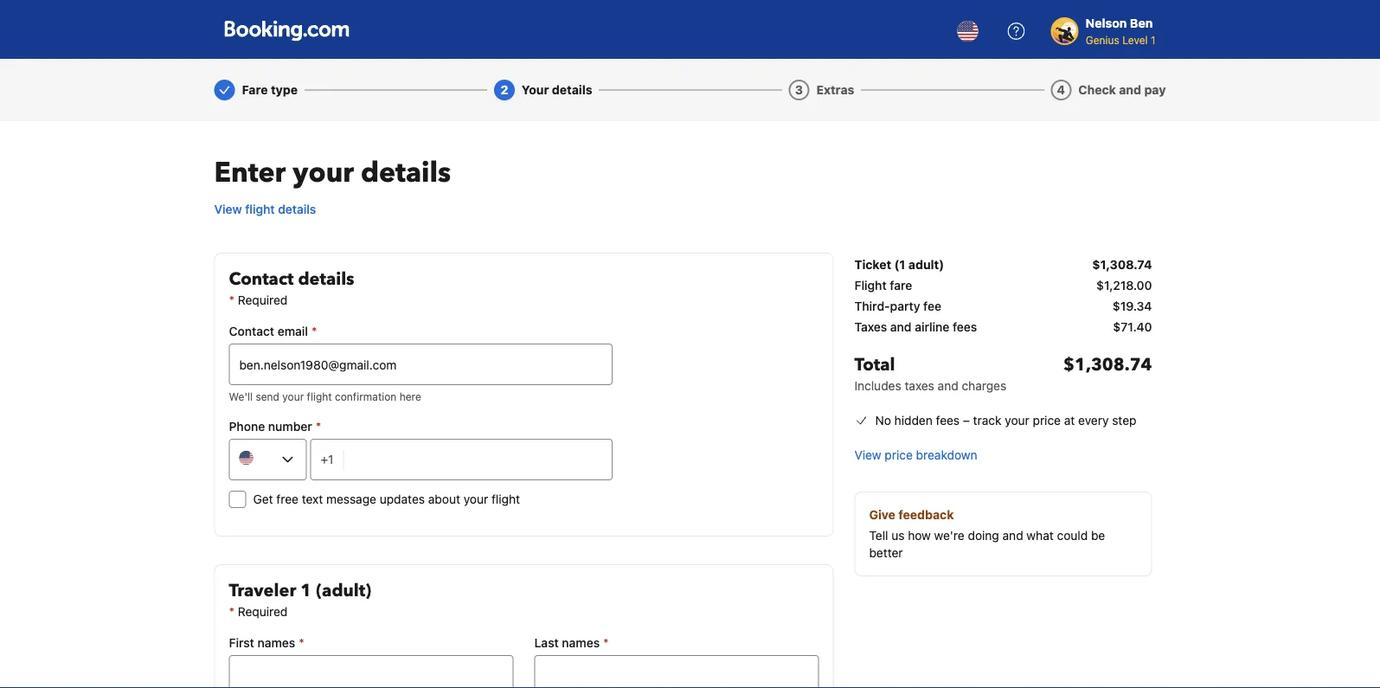 Task type: locate. For each thing, give the bounding box(es) containing it.
names right last
[[562, 636, 600, 650]]

give
[[869, 508, 896, 522]]

2
[[501, 83, 508, 97]]

1 required from the top
[[238, 293, 288, 307]]

your
[[293, 154, 354, 192], [282, 390, 304, 402], [1005, 413, 1030, 428], [464, 492, 488, 506]]

1 vertical spatial required
[[238, 605, 288, 619]]

names right first
[[258, 636, 295, 650]]

row containing flight fare
[[855, 277, 1153, 298]]

hidden
[[895, 413, 933, 428]]

2 names from the left
[[562, 636, 600, 650]]

0 horizontal spatial flight
[[245, 202, 275, 216]]

$1,308.74 cell for row containing total
[[1064, 353, 1153, 395]]

1 vertical spatial $1,308.74
[[1064, 353, 1153, 377]]

breakdown
[[916, 448, 978, 462]]

third-party fee cell
[[855, 298, 942, 315]]

1 vertical spatial flight
[[307, 390, 332, 402]]

extras
[[817, 83, 855, 97]]

1 vertical spatial view
[[855, 448, 882, 462]]

fare
[[242, 83, 268, 97]]

0 vertical spatial view
[[214, 202, 242, 216]]

fees
[[953, 320, 977, 334], [936, 413, 960, 428]]

required
[[238, 293, 288, 307], [238, 605, 288, 619]]

contact for contact details
[[229, 267, 294, 291]]

view for view flight details
[[214, 202, 242, 216]]

required up contact email *
[[238, 293, 288, 307]]

2 contact from the top
[[229, 324, 274, 338]]

5 row from the top
[[855, 339, 1153, 402]]

$1,308.74 cell up the 'every'
[[1064, 353, 1153, 395]]

flight
[[245, 202, 275, 216], [307, 390, 332, 402], [492, 492, 520, 506]]

flight up number
[[307, 390, 332, 402]]

fees left –
[[936, 413, 960, 428]]

table
[[855, 253, 1153, 402]]

* right last
[[603, 636, 609, 650]]

* for contact email *
[[312, 324, 317, 338]]

0 vertical spatial $1,308.74
[[1093, 258, 1153, 272]]

$71.40 cell
[[1113, 319, 1153, 336]]

1 horizontal spatial 1
[[1151, 34, 1156, 46]]

$71.40
[[1113, 320, 1153, 334]]

contact
[[229, 267, 294, 291], [229, 324, 274, 338]]

and right taxes
[[938, 379, 959, 393]]

flight inside button
[[245, 202, 275, 216]]

0 horizontal spatial names
[[258, 636, 295, 650]]

flight fare cell
[[855, 277, 913, 294]]

details
[[552, 83, 593, 97], [361, 154, 451, 192], [278, 202, 316, 216], [298, 267, 355, 291]]

1 row from the top
[[855, 253, 1153, 277]]

nelson ben genius level 1
[[1086, 16, 1156, 46]]

row containing ticket (1 adult)
[[855, 253, 1153, 277]]

total
[[855, 353, 895, 377]]

flight down the enter
[[245, 202, 275, 216]]

booking.com logo image
[[225, 20, 349, 41], [225, 20, 349, 41]]

0 vertical spatial 1
[[1151, 34, 1156, 46]]

0 horizontal spatial 1
[[301, 579, 312, 603]]

step
[[1113, 413, 1137, 428]]

flight inside "alert"
[[307, 390, 332, 402]]

1 inside nelson ben genius level 1
[[1151, 34, 1156, 46]]

4
[[1057, 83, 1066, 97]]

1 vertical spatial $1,308.74 cell
[[1064, 353, 1153, 395]]

$1,308.74
[[1093, 258, 1153, 272], [1064, 353, 1153, 377]]

and inside give feedback tell us how we're doing and what could be better
[[1003, 528, 1024, 543]]

1 contact from the top
[[229, 267, 294, 291]]

view inside button
[[214, 202, 242, 216]]

required down traveler
[[238, 605, 288, 619]]

view
[[214, 202, 242, 216], [855, 448, 882, 462]]

first
[[229, 636, 254, 650]]

contact up contact email *
[[229, 267, 294, 291]]

and down the third-party fee cell
[[891, 320, 912, 334]]

0 vertical spatial contact
[[229, 267, 294, 291]]

0 vertical spatial required
[[238, 293, 288, 307]]

1 vertical spatial 1
[[301, 579, 312, 603]]

get free text message updates about your flight
[[253, 492, 520, 506]]

your up view flight details
[[293, 154, 354, 192]]

contact left email
[[229, 324, 274, 338]]

view price breakdown link
[[855, 447, 978, 464]]

1 names from the left
[[258, 636, 295, 650]]

$1,218.00 cell
[[1097, 277, 1153, 294]]

$19.34 cell
[[1113, 298, 1153, 315]]

view down the enter
[[214, 202, 242, 216]]

view price breakdown element
[[855, 447, 978, 464]]

1 vertical spatial contact
[[229, 324, 274, 338]]

and inside cell
[[891, 320, 912, 334]]

1 left (adult)
[[301, 579, 312, 603]]

0 vertical spatial fees
[[953, 320, 977, 334]]

2 required from the top
[[238, 605, 288, 619]]

feedback
[[899, 508, 954, 522]]

first names *
[[229, 636, 304, 650]]

1 vertical spatial price
[[885, 448, 913, 462]]

0 vertical spatial $1,308.74 cell
[[1093, 256, 1153, 274]]

$1,308.74 cell
[[1093, 256, 1153, 274], [1064, 353, 1153, 395]]

1 horizontal spatial flight
[[307, 390, 332, 402]]

1 horizontal spatial price
[[1033, 413, 1061, 428]]

required inside traveler 1 (adult) required
[[238, 605, 288, 619]]

could
[[1057, 528, 1088, 543]]

phone
[[229, 419, 265, 434]]

None email field
[[229, 344, 613, 385]]

3 row from the top
[[855, 298, 1153, 319]]

1
[[1151, 34, 1156, 46], [301, 579, 312, 603]]

1 right "level"
[[1151, 34, 1156, 46]]

$1,218.00
[[1097, 278, 1153, 293]]

party
[[890, 299, 921, 313]]

0 horizontal spatial view
[[214, 202, 242, 216]]

view down the no
[[855, 448, 882, 462]]

price
[[1033, 413, 1061, 428], [885, 448, 913, 462]]

1 horizontal spatial names
[[562, 636, 600, 650]]

genius
[[1086, 34, 1120, 46]]

how
[[908, 528, 931, 543]]

we'll send your flight confirmation here alert
[[229, 389, 613, 404]]

fees right the airline in the top of the page
[[953, 320, 977, 334]]

and
[[1119, 83, 1142, 97], [891, 320, 912, 334], [938, 379, 959, 393], [1003, 528, 1024, 543]]

names for first names
[[258, 636, 295, 650]]

here
[[400, 390, 421, 402]]

no
[[876, 413, 891, 428]]

contact inside contact details required
[[229, 267, 294, 291]]

row containing taxes and airline fees
[[855, 319, 1153, 339]]

your right send
[[282, 390, 304, 402]]

row
[[855, 253, 1153, 277], [855, 277, 1153, 298], [855, 298, 1153, 319], [855, 319, 1153, 339], [855, 339, 1153, 402]]

your right about
[[464, 492, 488, 506]]

flight down phone number telephone field
[[492, 492, 520, 506]]

*
[[312, 324, 317, 338], [316, 419, 321, 434], [299, 636, 304, 650], [603, 636, 609, 650]]

price down the hidden
[[885, 448, 913, 462]]

and left what
[[1003, 528, 1024, 543]]

* right email
[[312, 324, 317, 338]]

names
[[258, 636, 295, 650], [562, 636, 600, 650]]

price left at
[[1033, 413, 1061, 428]]

$1,308.74 down the $71.40 cell
[[1064, 353, 1153, 377]]

2 row from the top
[[855, 277, 1153, 298]]

$1,308.74 up $1,218.00 in the right of the page
[[1093, 258, 1153, 272]]

be
[[1091, 528, 1106, 543]]

fare type
[[242, 83, 298, 97]]

$1,308.74 cell up $1,218.00 in the right of the page
[[1093, 256, 1153, 274]]

and inside total includes taxes and charges
[[938, 379, 959, 393]]

pay
[[1145, 83, 1166, 97]]

4 row from the top
[[855, 319, 1153, 339]]

contact for contact email
[[229, 324, 274, 338]]

required inside contact details required
[[238, 293, 288, 307]]

1 horizontal spatial view
[[855, 448, 882, 462]]

phone number *
[[229, 419, 321, 434]]

and left pay in the right top of the page
[[1119, 83, 1142, 97]]

traveler 1 (adult) required
[[229, 579, 371, 619]]

text
[[302, 492, 323, 506]]

fare
[[890, 278, 913, 293]]

None field
[[229, 655, 514, 688], [534, 655, 819, 688], [229, 655, 514, 688], [534, 655, 819, 688]]

* for phone number *
[[316, 419, 321, 434]]

0 vertical spatial flight
[[245, 202, 275, 216]]

* right number
[[316, 419, 321, 434]]

message
[[326, 492, 376, 506]]

* down traveler 1 (adult) required
[[299, 636, 304, 650]]

ticket
[[855, 258, 892, 272]]

2 horizontal spatial flight
[[492, 492, 520, 506]]



Task type: vqa. For each thing, say whether or not it's contained in the screenshot.
Give Feedback Tell Us How We'Re Doing And What Could Be Better
yes



Task type: describe. For each thing, give the bounding box(es) containing it.
what
[[1027, 528, 1054, 543]]

details inside button
[[278, 202, 316, 216]]

at
[[1064, 413, 1075, 428]]

* for first names *
[[299, 636, 304, 650]]

type
[[271, 83, 298, 97]]

we'll
[[229, 390, 253, 402]]

view flight details button
[[207, 194, 323, 225]]

confirmation
[[335, 390, 397, 402]]

check
[[1079, 83, 1116, 97]]

track
[[973, 413, 1002, 428]]

ticket (1 adult) cell
[[855, 256, 944, 274]]

–
[[963, 413, 970, 428]]

traveler
[[229, 579, 296, 603]]

$19.34
[[1113, 299, 1153, 313]]

flight
[[855, 278, 887, 293]]

charges
[[962, 379, 1007, 393]]

+1
[[321, 452, 334, 467]]

$1,308.74 for row containing ticket (1 adult)
[[1093, 258, 1153, 272]]

1 vertical spatial fees
[[936, 413, 960, 428]]

(adult)
[[316, 579, 371, 603]]

tell
[[869, 528, 889, 543]]

view for view price breakdown
[[855, 448, 882, 462]]

row containing third-party fee
[[855, 298, 1153, 319]]

your right track
[[1005, 413, 1030, 428]]

check and pay
[[1079, 83, 1166, 97]]

table containing total
[[855, 253, 1153, 402]]

level
[[1123, 34, 1148, 46]]

0 vertical spatial price
[[1033, 413, 1061, 428]]

* for last names *
[[603, 636, 609, 650]]

your
[[522, 83, 549, 97]]

we're
[[935, 528, 965, 543]]

every
[[1079, 413, 1109, 428]]

updates
[[380, 492, 425, 506]]

get
[[253, 492, 273, 506]]

Phone number telephone field
[[344, 439, 613, 480]]

taxes and airline fees
[[855, 320, 977, 334]]

view price breakdown
[[855, 448, 978, 462]]

details inside contact details required
[[298, 267, 355, 291]]

your details
[[522, 83, 593, 97]]

names for last names
[[562, 636, 600, 650]]

third-
[[855, 299, 890, 313]]

3
[[795, 83, 803, 97]]

email
[[278, 324, 308, 338]]

view flight details
[[214, 202, 316, 216]]

(1
[[895, 258, 906, 272]]

about
[[428, 492, 460, 506]]

2 vertical spatial flight
[[492, 492, 520, 506]]

ticket (1 adult)
[[855, 258, 944, 272]]

give feedback tell us how we're doing and what could be better
[[869, 508, 1106, 560]]

no hidden fees – track your price at every step
[[876, 413, 1137, 428]]

send
[[256, 390, 280, 402]]

fee
[[924, 299, 942, 313]]

enter
[[214, 154, 286, 192]]

taxes
[[855, 320, 887, 334]]

your inside "alert"
[[282, 390, 304, 402]]

fees inside cell
[[953, 320, 977, 334]]

us
[[892, 528, 905, 543]]

last
[[534, 636, 559, 650]]

doing
[[968, 528, 1000, 543]]

contact details required
[[229, 267, 355, 307]]

airline
[[915, 320, 950, 334]]

ben
[[1130, 16, 1153, 30]]

we'll send your flight confirmation here
[[229, 390, 421, 402]]

contact email *
[[229, 324, 317, 338]]

free
[[276, 492, 299, 506]]

includes
[[855, 379, 902, 393]]

number
[[268, 419, 312, 434]]

0 horizontal spatial price
[[885, 448, 913, 462]]

$1,308.74 cell for row containing ticket (1 adult)
[[1093, 256, 1153, 274]]

better
[[869, 546, 903, 560]]

taxes and airline fees cell
[[855, 319, 977, 336]]

nelson
[[1086, 16, 1127, 30]]

last names *
[[534, 636, 609, 650]]

row containing total
[[855, 339, 1153, 402]]

1 inside traveler 1 (adult) required
[[301, 579, 312, 603]]

enter your details
[[214, 154, 451, 192]]

total includes taxes and charges
[[855, 353, 1007, 393]]

third-party fee
[[855, 299, 942, 313]]

total cell
[[855, 353, 1007, 395]]

flight fare
[[855, 278, 913, 293]]

adult)
[[909, 258, 944, 272]]

taxes
[[905, 379, 935, 393]]

$1,308.74 for row containing total
[[1064, 353, 1153, 377]]



